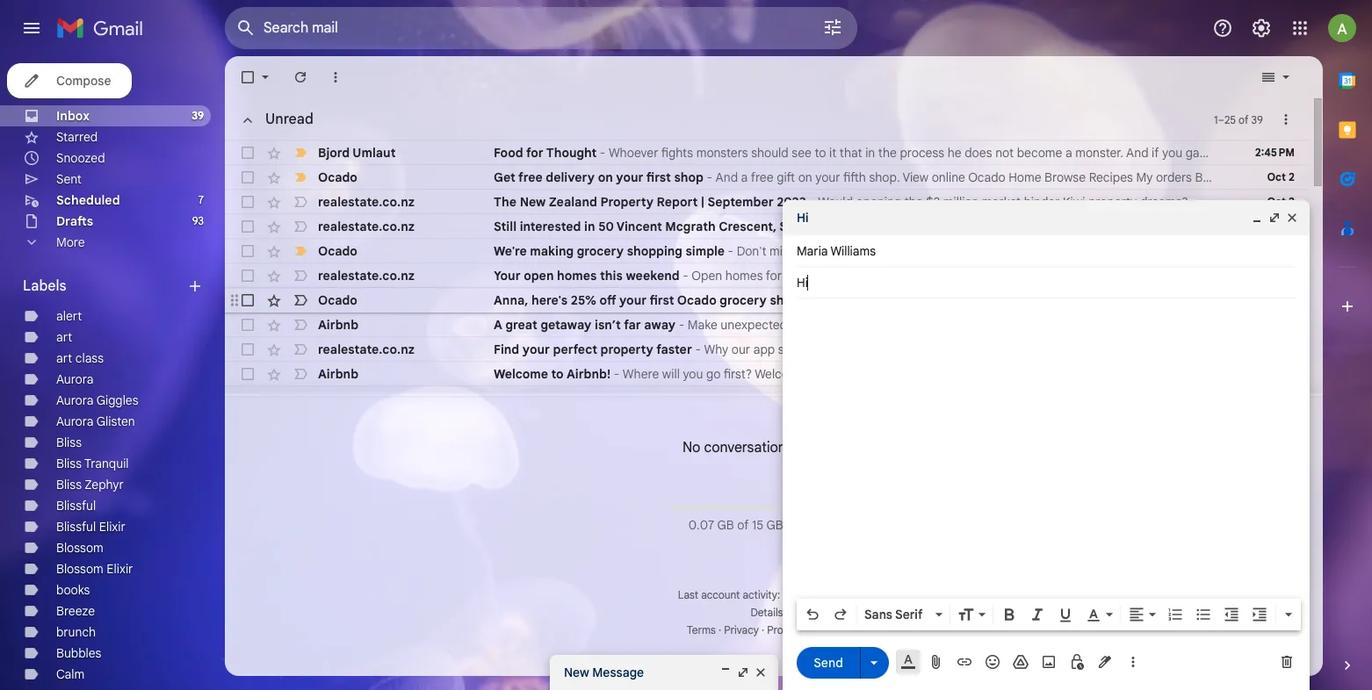 Task type: locate. For each thing, give the bounding box(es) containing it.
1 blossom from the top
[[56, 540, 103, 556]]

2 view from the top
[[1236, 391, 1262, 407]]

0 vertical spatial months
[[851, 293, 892, 308]]

25% down airbnb!
[[571, 391, 597, 407]]

faster
[[656, 342, 692, 358]]

1 horizontal spatial property
[[1089, 194, 1137, 210]]

gmail image
[[56, 11, 152, 46]]

1 art from the top
[[56, 329, 72, 345]]

hop
[[1357, 317, 1372, 333]]

blissful down bliss zephyr
[[56, 498, 96, 514]]

you right us, on the bottom right of the page
[[1038, 366, 1059, 382]]

here's for anna, here's 25% off your first ocado grocery shop - plus, 3 months free unlimited deliveries! ‌ ‌ ‌ ‌ ‌ ‌ ‌ ‌ ‌ ‌ ‌ ‌ ‌ ‌ ‌ ‌ ‌ ‌ ‌ ‌ ‌ ‌ ‌ ‌ ‌ ‌ ‌ ‌ ‌ ‌ ‌ ‌ ‌ ‌ ‌ ‌ ‌ ‌ ‌ ‌ ‌ ‌ ‌ ‌ ‌ ‌ ‌ ‌ ‌ ‌ ‌ ‌ ‌ ‌ ‌ ‌ ‌ ‌ ‌ ‌ ‌ ‌ ‌ ‌ view in browser ocado o
[[532, 293, 568, 308]]

0 vertical spatial 2
[[1289, 170, 1295, 184]]

discard draft ‪(⌘⇧d)‬ image
[[1278, 654, 1296, 671]]

elixir for blossom elixir
[[107, 561, 133, 577]]

report
[[657, 194, 698, 210]]

elixir down blissful elixir link
[[107, 561, 133, 577]]

of left 15
[[737, 517, 749, 533]]

aurora down "art class" link
[[56, 372, 94, 387]]

bliss down bliss "link"
[[56, 456, 82, 472]]

privacy link
[[724, 624, 759, 637]]

close right kinda
[[1253, 317, 1283, 333]]

1 bliss from the top
[[56, 435, 82, 451]]

first for anna, here's 25% off your first ocado grocery shop
[[650, 293, 674, 308]]

your down great
[[523, 342, 550, 358]]

deliveries! up are
[[976, 293, 1032, 308]]

become
[[1017, 145, 1063, 161]]

bliss up blissful "link"
[[56, 477, 82, 493]]

scheduled
[[56, 192, 120, 208]]

off for anna, here's 25% off your first ocado grocery shop - plus, 3 months free unlimited deliveries! ‌ ‌ ‌ ‌ ‌ ‌ ‌ ‌ ‌ ‌ ‌ ‌ ‌ ‌ ‌ ‌ ‌ ‌ ‌ ‌ ‌ ‌ ‌ ‌ ‌ ‌ ‌ ‌ ‌ ‌ ‌ ‌ ‌ ‌ ‌ ‌ ‌ ‌ ‌ ‌ ‌ ‌ ‌ ‌ ‌ ‌ ‌ ‌ ‌ ‌ ‌ ‌ ‌ ‌ ‌ ‌ ‌ ‌ ‌ ‌ ‌ ‌ ‌ ‌ view in browser ocado o
[[600, 293, 616, 308]]

2 art from the top
[[56, 351, 72, 366]]

bliss zephyr
[[56, 477, 124, 493]]

cell
[[1246, 242, 1309, 260], [1246, 267, 1309, 285], [1246, 316, 1309, 334], [1246, 341, 1309, 358], [1246, 366, 1309, 383], [1246, 390, 1309, 408]]

0 horizontal spatial close
[[857, 317, 886, 333]]

access
[[1091, 366, 1131, 382]]

your right on
[[616, 170, 644, 185]]

shop up no conversations selected
[[770, 391, 799, 407]]

2 vertical spatial important according to google magic. switch
[[292, 242, 309, 260]]

scheduled link
[[56, 192, 120, 208]]

unread button
[[230, 102, 321, 138]]

shop up unexpected
[[770, 293, 799, 308]]

hi dialog
[[783, 200, 1310, 691]]

here's for anna, here's 25% off your first ocado grocery shop
[[532, 391, 568, 407]]

12 ﻿ from the left
[[1302, 194, 1302, 210]]

0 vertical spatial important according to google magic. switch
[[292, 144, 309, 162]]

15 ͏ from the left
[[1321, 194, 1324, 210]]

1 vertical spatial elixir
[[107, 561, 133, 577]]

free
[[518, 170, 543, 185], [895, 293, 918, 308], [895, 391, 918, 407]]

5 ﻿ from the left
[[1236, 194, 1236, 210]]

insert files using drive image
[[1012, 654, 1030, 671]]

1 cell from the top
[[1246, 242, 1309, 260]]

zealand
[[549, 194, 597, 210]]

free up by
[[895, 293, 918, 308]]

2 3 from the top
[[841, 391, 848, 407]]

not important switch for find your perfect property faster -
[[292, 341, 309, 358]]

0 vertical spatial a
[[1066, 145, 1072, 161]]

0 vertical spatial airbnb
[[318, 317, 359, 333]]

15 ﻿ from the left
[[1330, 194, 1330, 210]]

homes
[[557, 268, 597, 284]]

airbnb for welcome to airbnb!
[[318, 366, 359, 382]]

1 vertical spatial art
[[56, 351, 72, 366]]

welcome down find
[[494, 366, 548, 382]]

2 vertical spatial aurora
[[56, 414, 94, 430]]

0 vertical spatial plus,
[[811, 293, 838, 308]]

a great getaway isn't far away - make unexpected discoveries close by exciting discoveries are often closer than you think. the kinda close that's only a hop
[[494, 317, 1372, 333]]

oct down 2:45 pm
[[1267, 170, 1286, 184]]

anna, down your
[[494, 293, 528, 308]]

39 right 25
[[1252, 113, 1263, 126]]

1 right the pop out image
[[1291, 220, 1295, 233]]

1 plus, from the top
[[811, 293, 838, 308]]

2 plus, from the top
[[811, 391, 838, 407]]

abyss,
[[1329, 145, 1365, 161]]

1 aurora from the top
[[56, 372, 94, 387]]

cell for find your perfect property faster -
[[1246, 341, 1309, 358]]

3 aurora from the top
[[56, 414, 94, 430]]

1 vertical spatial browser
[[1278, 391, 1323, 407]]

2 blossom from the top
[[56, 561, 103, 577]]

a left hop
[[1347, 317, 1354, 333]]

1 vertical spatial deliveries!
[[976, 391, 1032, 407]]

toolbar
[[1163, 292, 1304, 309]]

close left by
[[857, 317, 886, 333]]

7 inside unread tab panel
[[1176, 366, 1182, 382]]

view up kinda
[[1236, 293, 1262, 308]]

· down details link
[[762, 624, 765, 637]]

your up far
[[619, 293, 647, 308]]

you
[[1163, 145, 1183, 161], [1139, 317, 1159, 333], [683, 366, 703, 382], [1038, 366, 1059, 382]]

market
[[982, 194, 1021, 210]]

0 vertical spatial of
[[1239, 113, 1249, 126]]

5 row from the top
[[225, 239, 1309, 264]]

0 horizontal spatial 7
[[198, 193, 204, 206]]

bliss for bliss zephyr
[[56, 477, 82, 493]]

aurora for aurora glisten
[[56, 414, 94, 430]]

1 vertical spatial blossom
[[56, 561, 103, 577]]

months up by
[[851, 293, 892, 308]]

that right now
[[929, 366, 952, 382]]

25% for anna, here's 25% off your first ocado grocery shop - plus, 3 months free unlimited deliveries! ‌ ‌ ‌ ‌ ‌ ‌ ‌ ‌ ‌ ‌ ‌ ‌ ‌ ‌ ‌ ‌ ‌ ‌ ‌ ‌ ‌ ‌ ‌ ‌ ‌ ‌ ‌ ‌ ‌ ‌ ‌ ‌ ‌ ‌ ‌ ‌ ‌ ‌ ‌ ‌ ‌ ‌ ‌ ‌ ‌ ‌ ‌ ‌ ‌ ‌ ‌ ‌ ‌ ‌ ‌ ‌ ‌ ‌ ‌ ‌ ‌ ‌ ‌ ‌ view in browser ocado o
[[571, 293, 597, 308]]

welcome to airbnb! - where will you go first? welcome to airbnb, anna. now that you're with us, you have access to over 7 million places to stay—from individ
[[494, 366, 1372, 382]]

more formatting options image
[[1280, 606, 1298, 624]]

perfect
[[553, 342, 597, 358]]

labels heading
[[23, 278, 186, 295]]

1 row from the top
[[225, 141, 1372, 165]]

not important switch for a great getaway isn't far away - make unexpected discoveries close by exciting discoveries are often closer than you think. the kinda close that's only a hop
[[292, 316, 309, 334]]

unlimited up 'a great getaway isn't far away - make unexpected discoveries close by exciting discoveries are often closer than you think. the kinda close that's only a hop'
[[921, 293, 972, 308]]

kiwi
[[1063, 194, 1085, 210]]

your down where
[[619, 391, 647, 407]]

0 vertical spatial million
[[943, 194, 979, 210]]

1 vertical spatial bliss
[[56, 456, 82, 472]]

1 – 25 of 39
[[1214, 113, 1263, 126]]

0 horizontal spatial welcome
[[494, 366, 548, 382]]

will
[[662, 366, 680, 382]]

elixir up the 'blossom' link
[[99, 519, 126, 535]]

1 vertical spatial unlimited
[[921, 391, 972, 407]]

3 ﻿ from the left
[[1217, 194, 1217, 210]]

discoveries up airbnb,
[[790, 317, 854, 333]]

privacy
[[724, 624, 759, 637]]

your for anna, here's 25% off your first ocado grocery shop
[[619, 391, 647, 407]]

great
[[506, 317, 538, 333]]

13 ͏ from the left
[[1302, 194, 1305, 210]]

tab list
[[1323, 56, 1372, 627]]

19 ﻿ from the left
[[1368, 194, 1368, 210]]

2 vertical spatial first
[[650, 391, 674, 407]]

shop down 'fights'
[[674, 170, 704, 185]]

1 horizontal spatial the
[[905, 194, 923, 210]]

dreams?
[[1140, 194, 1189, 210]]

grocery down 'first?'
[[720, 391, 767, 407]]

1 vertical spatial the
[[905, 194, 923, 210]]

gb right the 0.07
[[717, 517, 734, 533]]

cell for we're making grocery shopping simple -
[[1246, 242, 1309, 260]]

unread
[[265, 111, 314, 128]]

2 2 from the top
[[1289, 195, 1295, 208]]

0 horizontal spatial of
[[737, 517, 749, 533]]

gb right 15
[[767, 517, 783, 533]]

individ
[[1342, 366, 1372, 382]]

million
[[943, 194, 979, 210], [1185, 366, 1221, 382]]

airbnb
[[318, 317, 359, 333], [318, 366, 359, 382]]

1 vertical spatial aurora
[[56, 393, 94, 409]]

39
[[192, 109, 204, 122], [1252, 113, 1263, 126]]

0 vertical spatial view
[[1236, 293, 1262, 308]]

17 ﻿ from the left
[[1349, 194, 1349, 210]]

your for anna, here's 25% off your first ocado grocery shop - plus, 3 months free unlimited deliveries! ‌ ‌ ‌ ‌ ‌ ‌ ‌ ‌ ‌ ‌ ‌ ‌ ‌ ‌ ‌ ‌ ‌ ‌ ‌ ‌ ‌ ‌ ‌ ‌ ‌ ‌ ‌ ‌ ‌ ‌ ‌ ‌ ‌ ‌ ‌ ‌ ‌ ‌ ‌ ‌ ‌ ‌ ‌ ‌ ‌ ‌ ‌ ‌ ‌ ‌ ‌ ‌ ‌ ‌ ‌ ‌ ‌ ‌ ‌ ‌ ‌ ‌ ‌ ‌ view in browser ocado o
[[619, 293, 647, 308]]

property right kiwi at right
[[1089, 194, 1137, 210]]

here's down open
[[532, 293, 568, 308]]

1 vertical spatial blissful
[[56, 519, 96, 535]]

the right think.
[[1195, 317, 1217, 333]]

cell for a great getaway isn't far away - make unexpected discoveries close by exciting discoveries are often closer than you think. the kinda close that's only a hop
[[1246, 316, 1309, 334]]

redo ‪(⌘y)‬ image
[[832, 606, 850, 624]]

aurora glisten
[[56, 414, 135, 430]]

aurora for aurora 'link'
[[56, 372, 94, 387]]

million right $2 on the top right
[[943, 194, 979, 210]]

3 important according to google magic. switch from the top
[[292, 242, 309, 260]]

long
[[1216, 145, 1240, 161]]

off
[[600, 293, 616, 308], [600, 391, 616, 407]]

‌
[[1195, 194, 1195, 210], [1204, 194, 1204, 210], [1214, 194, 1214, 210], [1223, 194, 1223, 210], [1233, 194, 1233, 210], [1242, 194, 1242, 210], [1251, 194, 1251, 210], [1261, 194, 1261, 210], [1270, 194, 1270, 210], [1280, 194, 1280, 210], [1289, 194, 1289, 210], [1299, 194, 1299, 210], [1308, 194, 1308, 210], [1318, 194, 1318, 210], [1327, 194, 1327, 210], [1336, 194, 1336, 210], [1346, 194, 1346, 210], [1355, 194, 1355, 210], [1365, 194, 1365, 210], [1035, 293, 1035, 308], [1038, 293, 1038, 308], [1041, 293, 1041, 308], [1044, 293, 1044, 308], [1048, 293, 1048, 308], [1051, 293, 1051, 308], [1054, 293, 1054, 308], [1057, 293, 1057, 308], [1060, 293, 1060, 308], [1063, 293, 1063, 308], [1066, 293, 1066, 308], [1070, 293, 1070, 308], [1073, 293, 1073, 308], [1076, 293, 1076, 308], [1079, 293, 1079, 308], [1082, 293, 1082, 308], [1085, 293, 1085, 308], [1088, 293, 1088, 308], [1092, 293, 1092, 308], [1095, 293, 1095, 308], [1098, 293, 1098, 308], [1101, 293, 1101, 308], [1104, 293, 1104, 308], [1107, 293, 1107, 308], [1111, 293, 1111, 308], [1114, 293, 1114, 308], [1117, 293, 1117, 308], [1120, 293, 1120, 308], [1123, 293, 1123, 308], [1126, 293, 1126, 308], [1129, 293, 1129, 308], [1133, 293, 1133, 308], [1136, 293, 1136, 308], [1139, 293, 1139, 308], [1142, 293, 1142, 308], [1145, 293, 1145, 308], [1148, 293, 1148, 308], [1151, 293, 1151, 308], [1155, 293, 1155, 308], [1158, 293, 1158, 308], [1161, 293, 1161, 308], [1164, 293, 1164, 308], [1167, 293, 1167, 308], [1170, 293, 1170, 308], [1173, 293, 1174, 308], [1177, 293, 1177, 308], [1180, 293, 1180, 308], [1183, 293, 1183, 308], [1186, 293, 1186, 308], [1189, 293, 1189, 308], [1192, 293, 1192, 308], [1196, 293, 1196, 308], [1199, 293, 1199, 308], [1202, 293, 1202, 308], [1205, 293, 1205, 308], [1208, 293, 1208, 308], [1211, 293, 1211, 308], [1214, 293, 1214, 308], [1218, 293, 1218, 308], [1221, 293, 1221, 308], [1224, 293, 1224, 308], [1227, 293, 1227, 308], [1230, 293, 1230, 308], [1233, 293, 1233, 308], [1035, 391, 1035, 407], [1038, 391, 1038, 407], [1041, 391, 1041, 407], [1044, 391, 1044, 407], [1048, 391, 1048, 407], [1051, 391, 1051, 407], [1054, 391, 1054, 407], [1057, 391, 1057, 407], [1060, 391, 1060, 407], [1063, 391, 1063, 407], [1066, 391, 1066, 407], [1070, 391, 1070, 407], [1073, 391, 1073, 407], [1076, 391, 1076, 407], [1079, 391, 1079, 407], [1082, 391, 1082, 407], [1085, 391, 1085, 407], [1088, 391, 1088, 407], [1092, 391, 1092, 407], [1095, 391, 1095, 407], [1098, 391, 1098, 407], [1101, 391, 1101, 407], [1104, 391, 1104, 407], [1107, 391, 1107, 407], [1111, 391, 1111, 407], [1114, 391, 1114, 407], [1117, 391, 1117, 407], [1120, 391, 1120, 407], [1123, 391, 1123, 407], [1126, 391, 1126, 407], [1129, 391, 1129, 407], [1133, 391, 1133, 407], [1136, 391, 1136, 407], [1139, 391, 1139, 407], [1142, 391, 1142, 407], [1145, 391, 1145, 407], [1148, 391, 1148, 407], [1151, 391, 1151, 407], [1155, 391, 1155, 407], [1158, 391, 1158, 407], [1161, 391, 1161, 407], [1164, 391, 1164, 407], [1167, 391, 1167, 407], [1170, 391, 1170, 407], [1173, 391, 1174, 407], [1177, 391, 1177, 407], [1180, 391, 1180, 407], [1183, 391, 1183, 407], [1186, 391, 1186, 407], [1189, 391, 1189, 407], [1192, 391, 1192, 407], [1196, 391, 1196, 407], [1199, 391, 1199, 407], [1202, 391, 1202, 407], [1205, 391, 1205, 407], [1208, 391, 1208, 407], [1211, 391, 1211, 407], [1214, 391, 1214, 407], [1218, 391, 1218, 407], [1221, 391, 1221, 407], [1224, 391, 1224, 407], [1227, 391, 1227, 407], [1230, 391, 1230, 407], [1233, 391, 1233, 407]]

0 horizontal spatial 39
[[192, 109, 204, 122]]

4 ﻿ from the left
[[1226, 194, 1226, 210]]

0 vertical spatial o
[[1367, 293, 1372, 308]]

follow link to manage storage image
[[821, 516, 838, 534]]

9 ﻿ from the left
[[1274, 194, 1274, 210]]

if
[[1152, 145, 1159, 161]]

first down will
[[650, 391, 674, 407]]

14 ͏ from the left
[[1311, 194, 1314, 210]]

welcome right 'first?'
[[755, 366, 806, 382]]

2 vertical spatial shop
[[770, 391, 799, 407]]

4 not important switch from the top
[[292, 292, 309, 309]]

blossom
[[56, 540, 103, 556], [56, 561, 103, 577]]

indent less ‪(⌘[)‬ image
[[1223, 606, 1241, 624]]

indent more ‪(⌘])‬ image
[[1251, 606, 1269, 624]]

2 welcome from the left
[[755, 366, 806, 382]]

terms
[[687, 624, 716, 637]]

fights
[[661, 145, 693, 161]]

None search field
[[225, 7, 858, 49]]

1 vertical spatial o
[[1367, 391, 1372, 407]]

we're making grocery shopping simple -
[[494, 243, 737, 259]]

1 vertical spatial anna,
[[494, 391, 528, 407]]

you right if
[[1163, 145, 1183, 161]]

blissful down blissful "link"
[[56, 519, 96, 535]]

2 vertical spatial grocery
[[720, 391, 767, 407]]

not important switch for anna, here's 25% off your first ocado grocery shop - plus, 3 months free unlimited deliveries! ‌ ‌ ‌ ‌ ‌ ‌ ‌ ‌ ‌ ‌ ‌ ‌ ‌ ‌ ‌ ‌ ‌ ‌ ‌ ‌ ‌ ‌ ‌ ‌ ‌ ‌ ‌ ‌ ‌ ‌ ‌ ‌ ‌ ‌ ‌ ‌ ‌ ‌ ‌ ‌ ‌ ‌ ‌ ‌ ‌ ‌ ‌ ‌ ‌ ‌ ‌ ‌ ‌ ‌ ‌ ‌ ‌ ‌ ‌ ‌ ‌ ‌ ‌ ‌ view in browser ocado o
[[292, 292, 309, 309]]

months down anna.
[[851, 391, 892, 407]]

main menu image
[[21, 18, 42, 39]]

crescent,
[[719, 219, 777, 235]]

ocado
[[318, 170, 357, 185], [318, 243, 357, 259], [318, 293, 357, 308], [677, 293, 717, 308], [1326, 293, 1364, 308], [318, 391, 357, 407], [677, 391, 717, 407], [1326, 391, 1364, 407]]

Search mail text field
[[264, 19, 773, 37]]

0 horizontal spatial that
[[840, 145, 862, 161]]

2 months from the top
[[851, 391, 892, 407]]

0 vertical spatial unlimited
[[921, 293, 972, 308]]

insert emoji ‪(⌘⇧2)‬ image
[[984, 654, 1002, 671]]

your
[[616, 170, 644, 185], [619, 293, 647, 308], [523, 342, 550, 358], [619, 391, 647, 407]]

0 horizontal spatial the
[[878, 145, 897, 161]]

aurora up bliss "link"
[[56, 414, 94, 430]]

3 bliss from the top
[[56, 477, 82, 493]]

0 vertical spatial oct
[[1267, 170, 1286, 184]]

the up still
[[494, 194, 517, 210]]

- right the simple
[[728, 243, 734, 259]]

o down individ
[[1367, 391, 1372, 407]]

oct right minimize image
[[1269, 220, 1288, 233]]

0 vertical spatial elixir
[[99, 519, 126, 535]]

bliss up the bliss tranquil link
[[56, 435, 82, 451]]

0 horizontal spatial ·
[[719, 624, 721, 637]]

free down now
[[895, 391, 918, 407]]

1 horizontal spatial 39
[[1252, 113, 1263, 126]]

property
[[600, 194, 654, 210]]

art down alert
[[56, 329, 72, 345]]

realestate.co.nz
[[318, 194, 415, 210], [318, 219, 415, 235], [318, 268, 415, 284], [318, 342, 415, 358]]

snoozed
[[56, 150, 105, 166]]

8 not important switch from the top
[[292, 390, 309, 408]]

2 here's from the top
[[532, 391, 568, 407]]

7 right over
[[1176, 366, 1182, 382]]

1 · from the left
[[719, 624, 721, 637]]

1 vertical spatial shop
[[770, 293, 799, 308]]

1 horizontal spatial ·
[[762, 624, 765, 637]]

still interested in 50 vincent mcgrath crescent, swanson ?
[[494, 219, 843, 235]]

attach files image
[[928, 654, 945, 671]]

where
[[623, 366, 659, 382]]

umlaut
[[353, 145, 396, 161]]

here's down airbnb!
[[532, 391, 568, 407]]

blossom for blossom elixir
[[56, 561, 103, 577]]

1 vertical spatial important according to google magic. switch
[[292, 169, 309, 186]]

25% down homes on the left of the page
[[571, 293, 597, 308]]

2 cell from the top
[[1246, 267, 1309, 285]]

does
[[965, 145, 992, 161]]

0 horizontal spatial discoveries
[[790, 317, 854, 333]]

the left process
[[878, 145, 897, 161]]

not important switch for welcome to airbnb! - where will you go first? welcome to airbnb, anna. now that you're with us, you have access to over 7 million places to stay—from individ
[[292, 366, 309, 383]]

unlimited down welcome to airbnb! - where will you go first? welcome to airbnb, anna. now that you're with us, you have access to over 7 million places to stay—from individ
[[921, 391, 972, 407]]

undo ‪(⌘z)‬ image
[[804, 606, 822, 624]]

16 ͏ from the left
[[1330, 194, 1333, 210]]

1 horizontal spatial 7
[[1176, 366, 1182, 382]]

9 row from the top
[[225, 337, 1309, 362]]

1 anna, from the top
[[494, 293, 528, 308]]

vincent
[[617, 219, 662, 235]]

not
[[996, 145, 1014, 161]]

2 aurora from the top
[[56, 393, 94, 409]]

enough
[[1243, 145, 1285, 161]]

1 vertical spatial 2
[[1289, 195, 1295, 208]]

oct for the new zealand property report | september 2023 - would opening the $2 million market hinder kiwi property dreams? ͏ ‌ ﻿ ͏ ‌ ﻿ ͏ ‌ ﻿ ͏ ‌ ﻿ ͏ ‌ ﻿ ͏ ‌ ﻿ ͏ ‌ ﻿ ͏ ‌ ﻿ ͏ ‌ ﻿ ͏ ‌ ﻿ ͏ ‌ ﻿ ͏ ‌ ﻿ ͏ ‌ ﻿ ͏ ‌ ﻿ ͏ ‌ ﻿ ͏ ‌ ﻿ ͏ ‌ ﻿ ͏ ‌ ﻿ ͏ ‌ ﻿ ͏ 
[[1267, 195, 1286, 208]]

first up away
[[650, 293, 674, 308]]

0 vertical spatial oct 2
[[1267, 170, 1295, 184]]

anna, down find
[[494, 391, 528, 407]]

browser down stay—from
[[1278, 391, 1323, 407]]

to left it
[[815, 145, 826, 161]]

0 vertical spatial aurora
[[56, 372, 94, 387]]

realestate.co.nz for the new zealand property report | september 2023
[[318, 194, 415, 210]]

inbox
[[56, 108, 90, 124]]

2 vertical spatial bliss
[[56, 477, 82, 493]]

mcgrath
[[665, 219, 716, 235]]

0 vertical spatial the
[[494, 194, 517, 210]]

starred link
[[56, 129, 98, 145]]

a right become
[[1066, 145, 1072, 161]]

simple
[[686, 243, 725, 259]]

food
[[494, 145, 523, 161]]

1 horizontal spatial a
[[1347, 317, 1354, 333]]

11 row from the top
[[225, 387, 1372, 411]]

2 25% from the top
[[571, 391, 597, 407]]

0 vertical spatial deliveries!
[[976, 293, 1032, 308]]

starred
[[56, 129, 98, 145]]

off up isn't
[[600, 293, 616, 308]]

0 vertical spatial off
[[600, 293, 616, 308]]

weekend
[[626, 268, 680, 284]]

6 ͏ from the left
[[1236, 194, 1239, 210]]

you left go
[[683, 366, 703, 382]]

not important switch
[[292, 193, 309, 211], [292, 218, 309, 235], [292, 267, 309, 285], [292, 292, 309, 309], [292, 316, 309, 334], [292, 341, 309, 358], [292, 366, 309, 383], [292, 390, 309, 408]]

first up report
[[646, 170, 671, 185]]

blossom down blissful elixir
[[56, 540, 103, 556]]

None checkbox
[[239, 144, 257, 162], [239, 169, 257, 186], [239, 193, 257, 211], [239, 218, 257, 235], [239, 292, 257, 309], [239, 366, 257, 383], [239, 390, 257, 408], [239, 144, 257, 162], [239, 169, 257, 186], [239, 193, 257, 211], [239, 218, 257, 235], [239, 292, 257, 309], [239, 366, 257, 383], [239, 390, 257, 408]]

7 row from the top
[[225, 288, 1372, 313]]

1 25% from the top
[[571, 293, 597, 308]]

1 vertical spatial first
[[650, 293, 674, 308]]

39 left the unread "button"
[[192, 109, 204, 122]]

2 important according to google magic. switch from the top
[[292, 169, 309, 186]]

browser up that's
[[1278, 293, 1323, 308]]

to right places
[[1264, 366, 1275, 382]]

aurora down aurora 'link'
[[56, 393, 94, 409]]

grocery down 50 at the left top of page
[[577, 243, 624, 259]]

oct up the pop out image
[[1267, 195, 1286, 208]]

main content
[[225, 56, 1372, 691]]

th
[[1368, 145, 1372, 161]]

closer
[[1073, 317, 1107, 333]]

bliss for bliss tranquil
[[56, 456, 82, 472]]

important according to google magic. switch
[[292, 144, 309, 162], [292, 169, 309, 186], [292, 242, 309, 260]]

first?
[[724, 366, 752, 382]]

1 vertical spatial million
[[1185, 366, 1221, 382]]

1 horizontal spatial of
[[1239, 113, 1249, 126]]

0 vertical spatial 7
[[198, 193, 204, 206]]

blissful for blissful elixir
[[56, 519, 96, 535]]

insert link ‪(⌘k)‬ image
[[956, 654, 974, 671]]

1 vertical spatial a
[[1347, 317, 1354, 333]]

1 horizontal spatial 1
[[1291, 220, 1295, 233]]

1 vertical spatial the
[[1195, 317, 1217, 333]]

10 ͏ from the left
[[1274, 194, 1277, 210]]

0 vertical spatial blissful
[[56, 498, 96, 514]]

oct 2 up the pop out image
[[1267, 195, 1295, 208]]

2 ﻿ from the left
[[1207, 194, 1207, 210]]

sans
[[865, 607, 893, 623]]

0 vertical spatial 25%
[[571, 293, 597, 308]]

1 vertical spatial oct
[[1267, 195, 1286, 208]]

7 not important switch from the top
[[292, 366, 309, 383]]

you right than
[[1139, 317, 1159, 333]]

0 vertical spatial the
[[878, 145, 897, 161]]

support image
[[1212, 18, 1234, 39]]

0 vertical spatial property
[[1089, 194, 1137, 210]]

1 not important switch from the top
[[292, 193, 309, 211]]

new
[[520, 194, 546, 210]]

oct 2 down 2:45 pm
[[1267, 170, 1295, 184]]

2 browser from the top
[[1278, 391, 1323, 407]]

5 not important switch from the top
[[292, 316, 309, 334]]

3 down airbnb,
[[841, 391, 848, 407]]

row
[[225, 141, 1372, 165], [225, 165, 1309, 190], [225, 190, 1372, 214], [225, 214, 1309, 239], [225, 239, 1309, 264], [225, 264, 1309, 288], [225, 288, 1372, 313], [225, 313, 1372, 337], [225, 337, 1309, 362], [225, 362, 1372, 387], [225, 387, 1372, 411]]

1 realestate.co.nz from the top
[[318, 194, 415, 210]]

1 blissful from the top
[[56, 498, 96, 514]]

11 ﻿ from the left
[[1292, 194, 1292, 210]]

0 horizontal spatial gb
[[717, 517, 734, 533]]

0 vertical spatial browser
[[1278, 293, 1323, 308]]

view
[[1236, 293, 1262, 308], [1236, 391, 1262, 407]]

2 bliss from the top
[[56, 456, 82, 472]]

1 horizontal spatial discoveries
[[953, 317, 1016, 333]]

1 important according to google magic. switch from the top
[[292, 144, 309, 162]]

of right 25
[[1239, 113, 1249, 126]]

14 ﻿ from the left
[[1321, 194, 1321, 210]]

- down 'monsters'
[[707, 170, 713, 185]]

the left $2 on the top right
[[905, 194, 923, 210]]

property
[[1089, 194, 1137, 210], [601, 342, 654, 358]]

4 cell from the top
[[1246, 341, 1309, 358]]

None checkbox
[[239, 69, 257, 86], [239, 242, 257, 260], [239, 267, 257, 285], [239, 316, 257, 334], [239, 341, 257, 358], [239, 69, 257, 86], [239, 242, 257, 260], [239, 267, 257, 285], [239, 316, 257, 334], [239, 341, 257, 358]]

7 ͏ from the left
[[1245, 194, 1248, 210]]

0 vertical spatial that
[[840, 145, 862, 161]]

opening
[[856, 194, 901, 210]]

3 down maria williams
[[841, 293, 848, 308]]

0 vertical spatial blossom
[[56, 540, 103, 556]]

discoveries
[[790, 317, 854, 333], [953, 317, 1016, 333]]

Subject field
[[797, 274, 1296, 292]]

0 vertical spatial art
[[56, 329, 72, 345]]

1 vertical spatial grocery
[[720, 293, 767, 308]]

Message Body text field
[[797, 308, 1296, 594]]

first for get free delivery on your first shop
[[646, 170, 671, 185]]

1 vertical spatial 25%
[[571, 391, 597, 407]]

deliveries! down with at bottom
[[976, 391, 1032, 407]]

0 vertical spatial anna,
[[494, 293, 528, 308]]

0.07 gb of 15 gb used
[[689, 517, 814, 533]]

8 row from the top
[[225, 313, 1372, 337]]

close image
[[1285, 211, 1299, 225]]

art down the art 'link'
[[56, 351, 72, 366]]

bulleted list ‪(⌘⇧8)‬ image
[[1195, 606, 1212, 624]]

1 vertical spatial property
[[601, 342, 654, 358]]

drafts link
[[56, 214, 93, 229]]

1 ͏ from the left
[[1188, 194, 1192, 210]]

find your perfect property faster -
[[494, 342, 704, 358]]

2 close from the left
[[1253, 317, 1283, 333]]

3 realestate.co.nz from the top
[[318, 268, 415, 284]]

here's
[[532, 293, 568, 308], [532, 391, 568, 407]]

2023
[[777, 194, 806, 210]]

1 vertical spatial airbnb
[[318, 366, 359, 382]]

2 not important switch from the top
[[292, 218, 309, 235]]

1 vertical spatial 3
[[841, 391, 848, 407]]

anna, for anna, here's 25% off your first ocado grocery shop
[[494, 391, 528, 407]]

1 vertical spatial oct 2
[[1267, 195, 1295, 208]]

1 vertical spatial off
[[600, 391, 616, 407]]

0 vertical spatial first
[[646, 170, 671, 185]]

3 not important switch from the top
[[292, 267, 309, 285]]

open
[[524, 268, 554, 284]]

- up get free delivery on your first shop -
[[600, 145, 606, 161]]

property down far
[[601, 342, 654, 358]]

sans serif option
[[861, 606, 932, 624]]

aurora giggles
[[56, 393, 138, 409]]

· right terms link
[[719, 624, 721, 637]]

2 airbnb from the top
[[318, 366, 359, 382]]

0 vertical spatial 3
[[841, 293, 848, 308]]

1 left 25
[[1214, 113, 1218, 126]]

million left places
[[1185, 366, 1221, 382]]

often
[[1041, 317, 1070, 333]]

2 up close image
[[1289, 195, 1295, 208]]

hi
[[797, 210, 809, 226]]

grocery up unexpected
[[720, 293, 767, 308]]

off down airbnb!
[[600, 391, 616, 407]]

0 vertical spatial bliss
[[56, 435, 82, 451]]

0 vertical spatial here's
[[532, 293, 568, 308]]

1 vertical spatial that
[[929, 366, 952, 382]]

3 cell from the top
[[1246, 316, 1309, 334]]

oct 2
[[1267, 170, 1295, 184], [1267, 195, 1295, 208]]

discoveries left are
[[953, 317, 1016, 333]]

delivery
[[546, 170, 595, 185]]

months
[[851, 293, 892, 308], [851, 391, 892, 407]]

labels navigation
[[0, 56, 225, 691]]

1 vertical spatial view
[[1236, 391, 1262, 407]]

1 horizontal spatial gb
[[767, 517, 783, 533]]

plus, down airbnb,
[[811, 391, 838, 407]]

bliss link
[[56, 435, 82, 451]]



Task type: vqa. For each thing, say whether or not it's contained in the screenshot.


Task type: describe. For each thing, give the bounding box(es) containing it.
shop for anna, here's 25% off your first ocado grocery shop
[[770, 391, 799, 407]]

making
[[530, 243, 574, 259]]

row containing bjord umlaut
[[225, 141, 1372, 165]]

2 for get free delivery on your first shop -
[[1289, 170, 1295, 184]]

2 gb from the left
[[767, 517, 783, 533]]

have
[[1062, 366, 1088, 382]]

unexpected
[[721, 317, 787, 333]]

0 vertical spatial free
[[518, 170, 543, 185]]

numbered list ‪(⌘⇧7)‬ image
[[1167, 606, 1184, 624]]

to left over
[[1134, 366, 1145, 382]]

39 inside unread tab panel
[[1252, 113, 1263, 126]]

7 inside labels 'navigation'
[[198, 193, 204, 206]]

bold ‪(⌘b)‬ image
[[1001, 606, 1018, 624]]

conversations
[[704, 439, 793, 457]]

not important switch for your open homes this weekend -
[[292, 267, 309, 285]]

0 horizontal spatial property
[[601, 342, 654, 358]]

anna, here's 25% off your first ocado grocery shop - plus, 3 months free unlimited deliveries! ‌ ‌ ‌ ‌ ‌ ‌ ‌ ‌ ‌ ‌ ‌ ‌ ‌ ‌ ‌ ‌ ‌ ‌ ‌ ‌ ‌ ‌ ‌ ‌ ‌ ‌ ‌ ‌ ‌ ‌ ‌ ‌ ‌ ‌ ‌ ‌ ‌ ‌ ‌ ‌ ‌ ‌ ‌ ‌ ‌ ‌ ‌ ‌ ‌ ‌ ‌ ‌ ‌ ‌ ‌ ‌ ‌ ‌ ‌ ‌ ‌ ‌ ‌ ‌ view in browser ocado o
[[494, 293, 1372, 308]]

1 unlimited from the top
[[921, 293, 972, 308]]

maria williams
[[797, 243, 876, 259]]

bliss for bliss "link"
[[56, 435, 82, 451]]

he
[[948, 145, 962, 161]]

- left where
[[614, 366, 620, 382]]

6 cell from the top
[[1246, 390, 1309, 408]]

7 ﻿ from the left
[[1255, 194, 1255, 210]]

2 vertical spatial oct
[[1269, 220, 1288, 233]]

cell for your open homes this weekend -
[[1246, 267, 1309, 285]]

cell for welcome to airbnb! - where will you go first? welcome to airbnb, anna. now that you're with us, you have access to over 7 million places to stay—from individ
[[1246, 366, 1309, 383]]

last
[[678, 589, 699, 602]]

process
[[900, 145, 945, 161]]

williams
[[831, 243, 876, 259]]

- down the simple
[[683, 268, 689, 284]]

inbox link
[[56, 108, 90, 124]]

oct 2 for get free delivery on your first shop -
[[1267, 170, 1295, 184]]

september
[[708, 194, 774, 210]]

1 vertical spatial 1
[[1291, 220, 1295, 233]]

1 discoveries from the left
[[790, 317, 854, 333]]

1 horizontal spatial million
[[1185, 366, 1221, 382]]

toolbar inside unread tab panel
[[1163, 292, 1304, 309]]

get
[[494, 170, 516, 185]]

anna.
[[867, 366, 898, 382]]

6 ﻿ from the left
[[1245, 194, 1245, 210]]

toggle split pane mode image
[[1260, 69, 1278, 86]]

8 ﻿ from the left
[[1264, 194, 1264, 210]]

interested
[[520, 219, 581, 235]]

brunch
[[56, 625, 96, 641]]

monster.
[[1076, 145, 1124, 161]]

- right hi
[[809, 194, 815, 210]]

anna, here's 25% off your first ocado grocery shop
[[494, 391, 799, 407]]

places
[[1224, 366, 1261, 382]]

art class
[[56, 351, 104, 366]]

0 horizontal spatial the
[[494, 194, 517, 210]]

10 ﻿ from the left
[[1283, 194, 1283, 210]]

1 view from the top
[[1236, 293, 1262, 308]]

18 ﻿ from the left
[[1359, 194, 1359, 210]]

16 ﻿ from the left
[[1340, 194, 1340, 210]]

$2
[[926, 194, 940, 210]]

12 ͏ from the left
[[1292, 194, 1296, 210]]

exciting
[[906, 317, 950, 333]]

more image
[[327, 69, 344, 86]]

advanced search options image
[[815, 10, 850, 45]]

9 ͏ from the left
[[1264, 194, 1267, 210]]

books
[[56, 583, 90, 598]]

- down the maria
[[803, 293, 808, 308]]

airbnb for a great getaway isn't far away
[[318, 317, 359, 333]]

2 row from the top
[[225, 165, 1309, 190]]

2 for the new zealand property report | september 2023 - would opening the $2 million market hinder kiwi property dreams? ͏ ‌ ﻿ ͏ ‌ ﻿ ͏ ‌ ﻿ ͏ ‌ ﻿ ͏ ‌ ﻿ ͏ ‌ ﻿ ͏ ‌ ﻿ ͏ ‌ ﻿ ͏ ‌ ﻿ ͏ ‌ ﻿ ͏ ‌ ﻿ ͏ ‌ ﻿ ͏ ‌ ﻿ ͏ ‌ ﻿ ͏ ‌ ﻿ ͏ ‌ ﻿ ͏ ‌ ﻿ ͏ ‌ ﻿ ͏ ‌ ﻿ ͏ 
[[1289, 195, 1295, 208]]

airbnb,
[[823, 366, 864, 382]]

18 ͏ from the left
[[1349, 194, 1352, 210]]

send
[[814, 655, 843, 671]]

an
[[1312, 145, 1326, 161]]

italic ‪(⌘i)‬ image
[[1029, 606, 1046, 624]]

1 vertical spatial free
[[895, 293, 918, 308]]

insert signature image
[[1097, 654, 1114, 671]]

1 o from the top
[[1367, 293, 1372, 308]]

more button
[[0, 232, 211, 253]]

more send options image
[[865, 654, 883, 672]]

selected
[[797, 439, 851, 457]]

anna, for anna, here's 25% off your first ocado grocery shop - plus, 3 months free unlimited deliveries! ‌ ‌ ‌ ‌ ‌ ‌ ‌ ‌ ‌ ‌ ‌ ‌ ‌ ‌ ‌ ‌ ‌ ‌ ‌ ‌ ‌ ‌ ‌ ‌ ‌ ‌ ‌ ‌ ‌ ‌ ‌ ‌ ‌ ‌ ‌ ‌ ‌ ‌ ‌ ‌ ‌ ‌ ‌ ‌ ‌ ‌ ‌ ‌ ‌ ‌ ‌ ‌ ‌ ‌ ‌ ‌ ‌ ‌ ‌ ‌ ‌ ‌ ‌ ‌ view in browser ocado o
[[494, 293, 528, 308]]

off for anna, here's 25% off your first ocado grocery shop
[[600, 391, 616, 407]]

25% for anna, here's 25% off your first ocado grocery shop
[[571, 391, 597, 407]]

your for get free delivery on your first shop -
[[616, 170, 644, 185]]

compose
[[56, 73, 111, 89]]

more options image
[[1128, 654, 1139, 671]]

shop for anna, here's 25% off your first ocado grocery shop - plus, 3 months free unlimited deliveries! ‌ ‌ ‌ ‌ ‌ ‌ ‌ ‌ ‌ ‌ ‌ ‌ ‌ ‌ ‌ ‌ ‌ ‌ ‌ ‌ ‌ ‌ ‌ ‌ ‌ ‌ ‌ ‌ ‌ ‌ ‌ ‌ ‌ ‌ ‌ ‌ ‌ ‌ ‌ ‌ ‌ ‌ ‌ ‌ ‌ ‌ ‌ ‌ ‌ ‌ ‌ ‌ ‌ ‌ ‌ ‌ ‌ ‌ ‌ ‌ ‌ ‌ ‌ ‌ view in browser ocado o
[[770, 293, 799, 308]]

settings image
[[1251, 18, 1272, 39]]

the new zealand property report | september 2023 - would opening the $2 million market hinder kiwi property dreams? ͏ ‌ ﻿ ͏ ‌ ﻿ ͏ ‌ ﻿ ͏ ‌ ﻿ ͏ ‌ ﻿ ͏ ‌ ﻿ ͏ ‌ ﻿ ͏ ‌ ﻿ ͏ ‌ ﻿ ͏ ‌ ﻿ ͏ ‌ ﻿ ͏ ‌ ﻿ ͏ ‌ ﻿ ͏ ‌ ﻿ ͏ ‌ ﻿ ͏ ‌ ﻿ ͏ ‌ ﻿ ͏ ‌ ﻿ ͏ ‌ ﻿ ͏ 
[[494, 194, 1372, 210]]

over
[[1148, 366, 1173, 382]]

blissful for blissful "link"
[[56, 498, 96, 514]]

35
[[783, 589, 794, 602]]

0 vertical spatial 1
[[1214, 113, 1218, 126]]

by
[[890, 317, 903, 333]]

search mail image
[[230, 12, 262, 44]]

11 ͏ from the left
[[1283, 194, 1286, 210]]

thought
[[546, 145, 597, 161]]

2 o from the top
[[1367, 391, 1372, 407]]

aurora link
[[56, 372, 94, 387]]

0 vertical spatial grocery
[[577, 243, 624, 259]]

calm link
[[56, 667, 85, 683]]

bjord
[[318, 145, 350, 161]]

for
[[526, 145, 544, 161]]

details
[[751, 606, 783, 619]]

19 ͏ from the left
[[1359, 194, 1362, 210]]

1 close from the left
[[857, 317, 886, 333]]

?
[[837, 219, 843, 235]]

important according to google magic. switch for we're making grocery shopping simple
[[292, 242, 309, 260]]

should
[[751, 145, 789, 161]]

6 row from the top
[[225, 264, 1309, 288]]

no conversations selected
[[683, 439, 851, 457]]

13 ﻿ from the left
[[1311, 194, 1311, 210]]

5 ͏ from the left
[[1226, 194, 1229, 210]]

send button
[[797, 647, 860, 679]]

important according to google magic. switch for get free delivery on your first shop
[[292, 169, 309, 186]]

oct for get free delivery on your first shop -
[[1267, 170, 1286, 184]]

1 horizontal spatial that
[[929, 366, 952, 382]]

0.07
[[689, 517, 714, 533]]

important according to google magic. switch for food for thought
[[292, 144, 309, 162]]

brunch link
[[56, 625, 96, 641]]

- left the make
[[679, 317, 685, 333]]

blossom link
[[56, 540, 103, 556]]

us,
[[1019, 366, 1035, 382]]

1 horizontal spatial the
[[1195, 317, 1217, 333]]

bliss zephyr link
[[56, 477, 124, 493]]

1 ﻿ from the left
[[1198, 194, 1198, 210]]

get free delivery on your first shop -
[[494, 170, 716, 185]]

inbox section options image
[[1278, 111, 1295, 128]]

realestate.co.nz for your open homes this weekend
[[318, 268, 415, 284]]

giggles
[[96, 393, 138, 409]]

formatting options toolbar
[[797, 599, 1301, 631]]

go
[[706, 366, 721, 382]]

- right faster
[[695, 342, 701, 358]]

to left airbnb,
[[809, 366, 821, 382]]

unread tab panel
[[225, 98, 1372, 691]]

class
[[75, 351, 104, 366]]

10 row from the top
[[225, 362, 1372, 387]]

refresh image
[[292, 69, 309, 86]]

1 deliveries! from the top
[[976, 293, 1032, 308]]

3 row from the top
[[225, 190, 1372, 214]]

kinda
[[1220, 317, 1250, 333]]

blossom for the 'blossom' link
[[56, 540, 103, 556]]

minimize image
[[1250, 211, 1264, 225]]

1 gb from the left
[[717, 517, 734, 533]]

2 realestate.co.nz from the top
[[318, 219, 415, 235]]

airbnb!
[[567, 366, 611, 382]]

2 vertical spatial free
[[895, 391, 918, 407]]

2 · from the left
[[762, 624, 765, 637]]

1 welcome from the left
[[494, 366, 548, 382]]

activity:
[[743, 589, 780, 602]]

3 ͏ from the left
[[1207, 194, 1211, 210]]

not important switch for the new zealand property report | september 2023 - would opening the $2 million market hinder kiwi property dreams? ͏ ‌ ﻿ ͏ ‌ ﻿ ͏ ‌ ﻿ ͏ ‌ ﻿ ͏ ‌ ﻿ ͏ ‌ ﻿ ͏ ‌ ﻿ ͏ ‌ ﻿ ͏ ‌ ﻿ ͏ ‌ ﻿ ͏ ‌ ﻿ ͏ ‌ ﻿ ͏ ‌ ﻿ ͏ ‌ ﻿ ͏ ‌ ﻿ ͏ ‌ ﻿ ͏ ‌ ﻿ ͏ ‌ ﻿ ͏ ‌ ﻿ ͏ 
[[292, 193, 309, 211]]

art for art class
[[56, 351, 72, 366]]

more
[[56, 235, 85, 250]]

toggle confidential mode image
[[1068, 654, 1086, 671]]

4 row from the top
[[225, 214, 1309, 239]]

93
[[192, 214, 204, 228]]

1 vertical spatial of
[[737, 517, 749, 533]]

underline ‪(⌘u)‬ image
[[1057, 607, 1075, 625]]

sent
[[56, 171, 82, 187]]

1 months from the top
[[851, 293, 892, 308]]

breeze
[[56, 604, 95, 619]]

grocery for anna, here's 25% off your first ocado grocery shop - plus, 3 months free unlimited deliveries! ‌ ‌ ‌ ‌ ‌ ‌ ‌ ‌ ‌ ‌ ‌ ‌ ‌ ‌ ‌ ‌ ‌ ‌ ‌ ‌ ‌ ‌ ‌ ‌ ‌ ‌ ‌ ‌ ‌ ‌ ‌ ‌ ‌ ‌ ‌ ‌ ‌ ‌ ‌ ‌ ‌ ‌ ‌ ‌ ‌ ‌ ‌ ‌ ‌ ‌ ‌ ‌ ‌ ‌ ‌ ‌ ‌ ‌ ‌ ‌ ‌ ‌ ‌ ‌ view in browser ocado o
[[720, 293, 767, 308]]

no
[[683, 439, 701, 457]]

2 unlimited from the top
[[921, 391, 972, 407]]

1 3 from the top
[[841, 293, 848, 308]]

plus, 3 months free unlimited deliveries! ‌ ‌ ‌ ‌ ‌ ‌ ‌ ‌ ‌ ‌ ‌ ‌ ‌ ‌ ‌ ‌ ‌ ‌ ‌ ‌ ‌ ‌ ‌ ‌ ‌ ‌ ‌ ‌ ‌ ‌ ‌ ‌ ‌ ‌ ‌ ‌ ‌ ‌ ‌ ‌ ‌ ‌ ‌ ‌ ‌ ‌ ‌ ‌ ‌ ‌ ‌ ‌ ‌ ‌ ‌ ‌ ‌ ‌ ‌ ‌ ‌ ‌ ‌ ‌ view in browser ocado o
[[811, 391, 1372, 407]]

think.
[[1162, 317, 1193, 333]]

ago
[[838, 589, 856, 602]]

2 discoveries from the left
[[953, 317, 1016, 333]]

last account activity: 35 minutes ago details terms · privacy · program policies
[[678, 589, 856, 637]]

alert link
[[56, 308, 82, 324]]

art for the art 'link'
[[56, 329, 72, 345]]

still
[[494, 219, 517, 235]]

policies
[[811, 624, 847, 637]]

glisten
[[96, 414, 135, 430]]

0 horizontal spatial million
[[943, 194, 979, 210]]

main content containing unread
[[225, 56, 1372, 691]]

oct 2 for the new zealand property report | september 2023 - would opening the $2 million market hinder kiwi property dreams? ͏ ‌ ﻿ ͏ ‌ ﻿ ͏ ‌ ﻿ ͏ ‌ ﻿ ͏ ‌ ﻿ ͏ ‌ ﻿ ͏ ‌ ﻿ ͏ ‌ ﻿ ͏ ‌ ﻿ ͏ ‌ ﻿ ͏ ‌ ﻿ ͏ ‌ ﻿ ͏ ‌ ﻿ ͏ ‌ ﻿ ͏ ‌ ﻿ ͏ ‌ ﻿ ͏ ‌ ﻿ ͏ ‌ ﻿ ͏ ‌ ﻿ ͏ 
[[1267, 195, 1295, 208]]

blossom elixir
[[56, 561, 133, 577]]

20 ͏ from the left
[[1368, 194, 1371, 210]]

39 inside labels 'navigation'
[[192, 109, 204, 122]]

isn't
[[595, 317, 621, 333]]

make
[[688, 317, 718, 333]]

realestate.co.nz for find your perfect property faster
[[318, 342, 415, 358]]

alert
[[56, 308, 82, 324]]

grocery for anna, here's 25% off your first ocado grocery shop
[[720, 391, 767, 407]]

17 ͏ from the left
[[1340, 194, 1343, 210]]

of inside unread tab panel
[[1239, 113, 1249, 126]]

to down perfect
[[551, 366, 564, 382]]

8 ͏ from the left
[[1255, 194, 1258, 210]]

calm
[[56, 667, 85, 683]]

your open homes this weekend -
[[494, 268, 692, 284]]

are
[[1020, 317, 1038, 333]]

2 ͏ from the left
[[1198, 194, 1201, 210]]

than
[[1110, 317, 1136, 333]]

pop out image
[[1268, 211, 1282, 225]]

and
[[1126, 145, 1149, 161]]

4 ͏ from the left
[[1217, 194, 1220, 210]]

|
[[701, 194, 705, 210]]

2 deliveries! from the top
[[976, 391, 1032, 407]]

elixir for blissful elixir
[[99, 519, 126, 535]]

0 horizontal spatial a
[[1066, 145, 1072, 161]]

art class link
[[56, 351, 104, 366]]

art link
[[56, 329, 72, 345]]

oct 1
[[1269, 220, 1295, 233]]

0 vertical spatial shop
[[674, 170, 704, 185]]

aurora for aurora giggles
[[56, 393, 94, 409]]

gaze
[[1186, 145, 1213, 161]]

insert photo image
[[1040, 654, 1058, 671]]

1 browser from the top
[[1278, 293, 1323, 308]]

–
[[1218, 113, 1225, 126]]

terms link
[[687, 624, 716, 637]]



